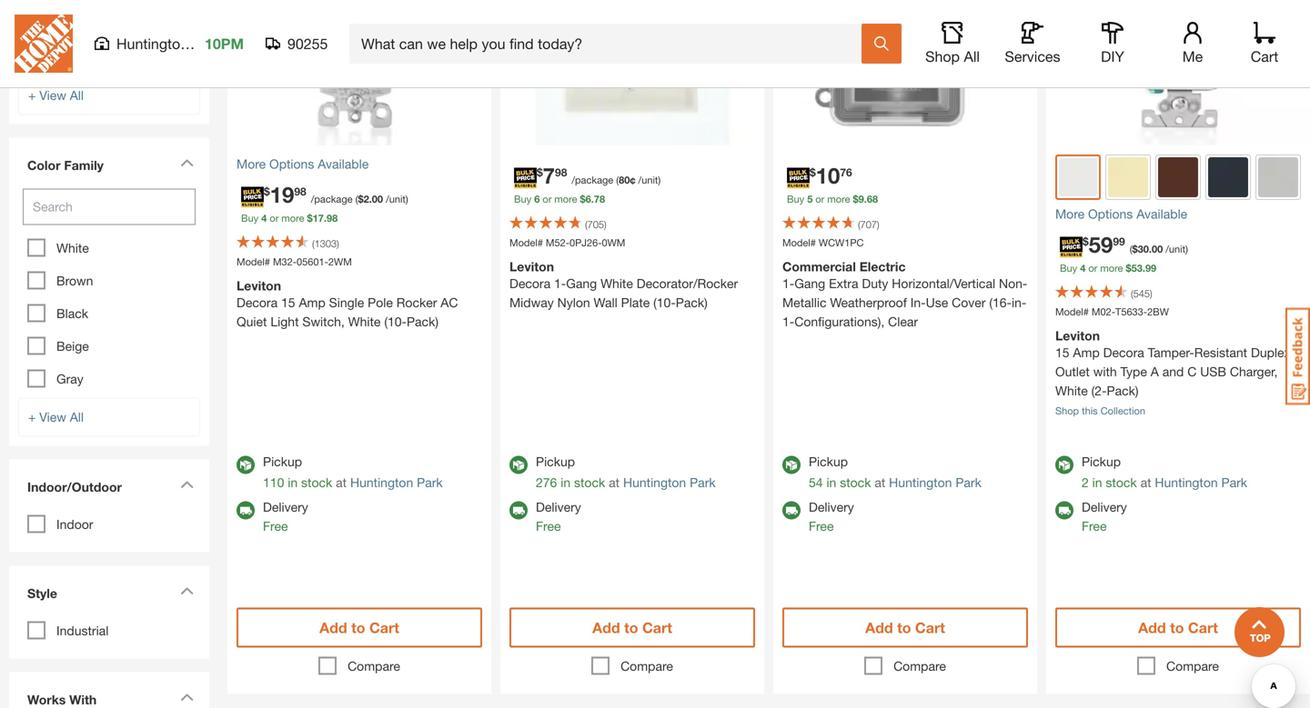 Task type: vqa. For each thing, say whether or not it's contained in the screenshot.
1698 cu.
no



Task type: describe. For each thing, give the bounding box(es) containing it.
$ inside $ 7 98
[[537, 166, 543, 179]]

0 horizontal spatial more options available
[[237, 157, 369, 172]]

$ inside $ 19 98
[[264, 185, 270, 198]]

2 view from the top
[[39, 410, 66, 425]]

industrial link
[[56, 624, 109, 639]]

00 inside ( $ 30 . 00 /unit ) buy 4 or more $ 53 . 99
[[1152, 243, 1163, 255]]

cart for pickup 2 in stock at huntington park
[[1189, 620, 1219, 637]]

add to cart button for 2 in stock
[[1056, 608, 1301, 648]]

wall
[[594, 295, 618, 310]]

huntington for pickup 54 in stock at huntington park
[[889, 476, 952, 491]]

add to cart button for 110 in stock
[[237, 608, 482, 648]]

4 inside ( $ 30 . 00 /unit ) buy 4 or more $ 53 . 99
[[1081, 263, 1086, 274]]

pickup for 110
[[263, 455, 302, 470]]

all inside button
[[964, 48, 980, 65]]

m02-
[[1092, 306, 1116, 318]]

110
[[263, 476, 284, 491]]

huntington park link for pickup 54 in stock at huntington park
[[889, 476, 982, 491]]

free for 54
[[809, 519, 834, 534]]

ac
[[441, 295, 458, 310]]

amp inside leviton decora 15 amp single pole rocker ac quiet light switch, white (10-pack)
[[299, 295, 326, 310]]

light
[[271, 314, 299, 329]]

stock for 276 in stock
[[574, 476, 605, 491]]

delivery for 276
[[536, 500, 581, 515]]

( inside /package ( $ 2 . 00 /unit ) buy 4 or more $ 17 . 98
[[356, 193, 358, 205]]

resistant
[[1195, 345, 1248, 360]]

15 amp decora tamper-resistant duplex outlet with type a and c usb charger, white (2-pack) image
[[1047, 0, 1311, 146]]

10pm
[[205, 35, 244, 52]]

in for 54
[[827, 476, 837, 491]]

545
[[1134, 288, 1150, 300]]

m32-
[[273, 256, 297, 268]]

- for $40
[[81, 50, 86, 65]]

works with link
[[18, 682, 200, 709]]

gang for 7
[[566, 276, 597, 291]]

17
[[313, 213, 324, 224]]

( 705 )
[[585, 219, 607, 231]]

$ 59 99
[[1083, 232, 1126, 258]]

$ 10 76
[[810, 162, 853, 188]]

53
[[1132, 263, 1143, 274]]

05601-
[[297, 256, 328, 268]]

leviton inside leviton 15 amp decora tamper-resistant duplex outlet with type a and c usb charger, white (2-pack) shop this collection
[[1056, 329, 1100, 344]]

$ inside /package ( 80 ¢ /unit ) buy 6 or more $ 6 . 78
[[580, 193, 586, 205]]

decora for decora 15 amp single pole rocker ac quiet light switch, white (10-pack)
[[237, 295, 278, 310]]

- for $30
[[81, 17, 86, 32]]

leviton for decora 15 amp single pole rocker ac quiet light switch, white (10-pack)
[[237, 279, 281, 294]]

color family
[[27, 158, 104, 173]]

add for 54 in stock
[[866, 620, 893, 637]]

in-
[[911, 295, 926, 310]]

1 vertical spatial all
[[70, 88, 84, 103]]

0wm
[[602, 237, 626, 249]]

( for ( $ 30 . 00 /unit ) buy 4 or more $ 53 . 99
[[1130, 243, 1133, 255]]

$ inside $ 10 76
[[810, 166, 816, 179]]

to for 110 in stock
[[351, 620, 365, 637]]

98 for 7
[[555, 166, 567, 179]]

white inside leviton decora 15 amp single pole rocker ac quiet light switch, white (10-pack)
[[348, 314, 381, 329]]

me button
[[1164, 22, 1222, 66]]

pack) inside leviton 15 amp decora tamper-resistant duplex outlet with type a and c usb charger, white (2-pack) shop this collection
[[1107, 384, 1139, 399]]

( 545 )
[[1131, 288, 1153, 300]]

buy inside /package ( 80 ¢ /unit ) buy 6 or more $ 6 . 78
[[514, 193, 532, 205]]

at for 2 in stock
[[1141, 476, 1152, 491]]

model# m32-05601-2wm
[[237, 256, 352, 268]]

beige link
[[56, 339, 89, 354]]

black link
[[56, 306, 88, 321]]

metallic
[[783, 295, 827, 310]]

pickup 54 in stock at huntington park
[[809, 455, 982, 491]]

and
[[1163, 365, 1184, 380]]

1 + from the top
[[28, 88, 36, 103]]

or inside ( $ 30 . 00 /unit ) buy 4 or more $ 53 . 99
[[1089, 263, 1098, 274]]

buy 5 or more $ 9 . 68
[[787, 193, 878, 205]]

t5633-
[[1116, 306, 1148, 318]]

cart link
[[1245, 22, 1285, 66]]

19
[[270, 182, 294, 208]]

1- for 7
[[554, 276, 566, 291]]

0 horizontal spatial more options available link
[[237, 155, 482, 174]]

single
[[329, 295, 364, 310]]

54
[[809, 476, 823, 491]]

1-gang extra duty horizontal/vertical non-metallic weatherproof in-use cover (16-in-1-configurations), clear image
[[774, 0, 1038, 146]]

stock for 2 in stock
[[1106, 476, 1137, 491]]

pickup for 2
[[1082, 455, 1121, 470]]

configurations),
[[795, 314, 885, 329]]

leviton decora 1-gang white decorator/rocker midway nylon wall plate (10-pack)
[[510, 259, 738, 310]]

1 horizontal spatial options
[[1089, 207, 1133, 222]]

huntington for pickup 276 in stock at huntington park
[[623, 476, 686, 491]]

shop inside button
[[926, 48, 960, 65]]

$30 - $40
[[56, 17, 111, 32]]

(2-
[[1092, 384, 1107, 399]]

2 + view all from the top
[[28, 410, 84, 425]]

10
[[816, 162, 840, 188]]

more inside /package ( $ 2 . 00 /unit ) buy 4 or more $ 17 . 98
[[282, 213, 304, 224]]

1 + view all from the top
[[28, 88, 84, 103]]

in for 2
[[1093, 476, 1103, 491]]

at for 276 in stock
[[609, 476, 620, 491]]

shop this collection link
[[1056, 405, 1146, 417]]

7
[[543, 162, 555, 188]]

white inside leviton 15 amp decora tamper-resistant duplex outlet with type a and c usb charger, white (2-pack) shop this collection
[[1056, 384, 1088, 399]]

1 horizontal spatial more options available
[[1056, 207, 1188, 222]]

90255
[[288, 35, 328, 52]]

1- for 10
[[783, 276, 795, 291]]

extra
[[829, 276, 859, 291]]

76
[[840, 166, 853, 179]]

white image
[[1059, 158, 1098, 197]]

free for 2
[[1082, 519, 1107, 534]]

2wm
[[328, 256, 352, 268]]

98 for 19
[[294, 185, 306, 198]]

pack) inside leviton decora 15 amp single pole rocker ac quiet light switch, white (10-pack)
[[407, 314, 439, 329]]

color
[[27, 158, 61, 173]]

park for pickup 276 in stock at huntington park
[[690, 476, 716, 491]]

style
[[27, 587, 57, 602]]

available shipping image for 2 in stock
[[1056, 502, 1074, 520]]

huntington park link for pickup 2 in stock at huntington park
[[1155, 476, 1248, 491]]

available for pickup image for 19
[[237, 456, 255, 475]]

/package ( $ 2 . 00 /unit ) buy 4 or more $ 17 . 98
[[241, 193, 408, 224]]

99 inside $ 59 99
[[1113, 235, 1126, 248]]

black
[[56, 306, 88, 321]]

1 view from the top
[[39, 88, 66, 103]]

1303
[[315, 238, 337, 250]]

pickup for 54
[[809, 455, 848, 470]]

30
[[1138, 243, 1149, 255]]

) inside /package ( 80 ¢ /unit ) buy 6 or more $ 6 . 78
[[658, 174, 661, 186]]

276
[[536, 476, 557, 491]]

indoor
[[56, 517, 93, 532]]

( for ( 707 )
[[858, 219, 861, 231]]

indoor link
[[56, 517, 93, 532]]

diy button
[[1084, 22, 1142, 66]]

pole
[[368, 295, 393, 310]]

90255 button
[[266, 35, 329, 53]]

more left 9
[[828, 193, 851, 205]]

model# wcw1pc
[[783, 237, 864, 249]]

wcw1pc
[[819, 237, 864, 249]]

. inside /package ( 80 ¢ /unit ) buy 6 or more $ 6 . 78
[[591, 193, 594, 205]]

midway
[[510, 295, 554, 310]]

a
[[1151, 365, 1159, 380]]

clear
[[888, 314, 918, 329]]

2 inside /package ( $ 2 . 00 /unit ) buy 4 or more $ 17 . 98
[[364, 193, 369, 205]]

buy inside ( $ 30 . 00 /unit ) buy 4 or more $ 53 . 99
[[1060, 263, 1078, 274]]

2 inside pickup 2 in stock at huntington park
[[1082, 476, 1089, 491]]

quiet
[[237, 314, 267, 329]]

model# for model# wcw1pc
[[783, 237, 816, 249]]

cover
[[952, 295, 986, 310]]

park for pickup 110 in stock at huntington park
[[417, 476, 443, 491]]

68
[[867, 193, 878, 205]]

80
[[619, 174, 630, 186]]

more inside ( $ 30 . 00 /unit ) buy 4 or more $ 53 . 99
[[1101, 263, 1124, 274]]

model# for model# m32-05601-2wm
[[237, 256, 270, 268]]

to for 54 in stock
[[897, 620, 911, 637]]

works with
[[27, 693, 97, 708]]

compare for 2 in stock
[[1167, 659, 1219, 674]]

gang for 10
[[795, 276, 826, 291]]

( for ( 545 )
[[1131, 288, 1134, 300]]

at for 110 in stock
[[336, 476, 347, 491]]

park for pickup 54 in stock at huntington park
[[956, 476, 982, 491]]

$30
[[56, 17, 78, 32]]

add for 276 in stock
[[593, 620, 620, 637]]

15 inside leviton decora 15 amp single pole rocker ac quiet light switch, white (10-pack)
[[281, 295, 295, 310]]

works
[[27, 693, 66, 708]]

duplex
[[1251, 345, 1291, 360]]

98 inside /package ( $ 2 . 00 /unit ) buy 4 or more $ 17 . 98
[[327, 213, 338, 224]]

decora for decora 1-gang white decorator/rocker midway nylon wall plate (10-pack)
[[510, 276, 551, 291]]

1 horizontal spatial $40
[[90, 17, 111, 32]]

caret icon image for works with
[[180, 694, 194, 702]]

2 vertical spatial all
[[70, 410, 84, 425]]

me
[[1183, 48, 1203, 65]]

2 available for pickup image from the left
[[783, 456, 801, 475]]

/package ( 80 ¢ /unit ) buy 6 or more $ 6 . 78
[[514, 174, 661, 205]]

/package for 7
[[572, 174, 614, 186]]

or inside /package ( $ 2 . 00 /unit ) buy 4 or more $ 17 . 98
[[270, 213, 279, 224]]

1 horizontal spatial available
[[1137, 207, 1188, 222]]

( for ( 1303 )
[[312, 238, 315, 250]]

huntington park link for pickup 276 in stock at huntington park
[[623, 476, 716, 491]]

commercial
[[783, 259, 856, 274]]

style link
[[18, 576, 200, 618]]

available shipping image for 110 in stock
[[237, 502, 255, 520]]

the home depot logo image
[[15, 15, 73, 73]]

compare for 110 in stock
[[348, 659, 400, 674]]



Task type: locate. For each thing, give the bounding box(es) containing it.
0 vertical spatial 98
[[555, 166, 567, 179]]

/unit inside /package ( 80 ¢ /unit ) buy 6 or more $ 6 . 78
[[639, 174, 658, 186]]

3 huntington park link from the left
[[889, 476, 982, 491]]

free for 110
[[263, 519, 288, 534]]

delivery free down 54
[[809, 500, 854, 534]]

3 in from the left
[[827, 476, 837, 491]]

0 horizontal spatial 6
[[534, 193, 540, 205]]

2 + view all link from the top
[[18, 398, 200, 437]]

1 available shipping image from the left
[[237, 502, 255, 520]]

15 up light
[[281, 295, 295, 310]]

available shipping image
[[510, 502, 528, 520], [1056, 502, 1074, 520]]

leviton inside leviton decora 15 amp single pole rocker ac quiet light switch, white (10-pack)
[[237, 279, 281, 294]]

pickup up the 276
[[536, 455, 575, 470]]

huntington inside pickup 276 in stock at huntington park
[[623, 476, 686, 491]]

white up wall
[[601, 276, 633, 291]]

1- inside leviton decora 1-gang white decorator/rocker midway nylon wall plate (10-pack)
[[554, 276, 566, 291]]

1- up nylon
[[554, 276, 566, 291]]

1 free from the left
[[263, 519, 288, 534]]

1 horizontal spatial more
[[1056, 207, 1085, 222]]

add for 110 in stock
[[320, 620, 347, 637]]

0 vertical spatial available
[[318, 157, 369, 172]]

model# left m52-
[[510, 237, 543, 249]]

in inside the pickup 54 in stock at huntington park
[[827, 476, 837, 491]]

1 vertical spatial + view all link
[[18, 398, 200, 437]]

pickup down the shop this collection link
[[1082, 455, 1121, 470]]

1 vertical spatial available
[[1137, 207, 1188, 222]]

rocker
[[397, 295, 437, 310]]

huntington park
[[116, 35, 222, 52]]

stock inside pickup 2 in stock at huntington park
[[1106, 476, 1137, 491]]

gang inside commercial electric 1-gang extra duty horizontal/vertical non- metallic weatherproof in-use cover (16-in- 1-configurations), clear
[[795, 276, 826, 291]]

1 compare from the left
[[348, 659, 400, 674]]

1 caret icon image from the top
[[180, 159, 194, 167]]

amp up switch,
[[299, 295, 326, 310]]

more options available link up /package ( $ 2 . 00 /unit ) buy 4 or more $ 17 . 98
[[237, 155, 482, 174]]

1 + view all link from the top
[[18, 76, 200, 115]]

0 vertical spatial $40
[[90, 17, 111, 32]]

0 horizontal spatial available shipping image
[[237, 502, 255, 520]]

/package
[[572, 174, 614, 186], [311, 193, 353, 205]]

0 horizontal spatial options
[[269, 157, 314, 172]]

- right $30
[[81, 17, 86, 32]]

2 - from the top
[[81, 50, 86, 65]]

( 707 )
[[858, 219, 880, 231]]

1 - from the top
[[81, 17, 86, 32]]

2 horizontal spatial 98
[[555, 166, 567, 179]]

4 free from the left
[[1082, 519, 1107, 534]]

more inside /package ( 80 ¢ /unit ) buy 6 or more $ 6 . 78
[[555, 193, 577, 205]]

white
[[56, 241, 89, 256], [601, 276, 633, 291], [348, 314, 381, 329], [1056, 384, 1088, 399]]

huntington inside pickup 110 in stock at huntington park
[[350, 476, 413, 491]]

1 delivery from the left
[[263, 500, 308, 515]]

available shipping image
[[237, 502, 255, 520], [783, 502, 801, 520]]

model# up commercial on the top right
[[783, 237, 816, 249]]

0 horizontal spatial leviton
[[237, 279, 281, 294]]

1 stock from the left
[[301, 476, 332, 491]]

3 delivery free from the left
[[809, 500, 854, 534]]

more down $ 7 98
[[555, 193, 577, 205]]

available
[[318, 157, 369, 172], [1137, 207, 1188, 222]]

0 vertical spatial decora
[[510, 276, 551, 291]]

What can we help you find today? search field
[[361, 25, 861, 63]]

black image
[[1209, 157, 1249, 198]]

shop left this
[[1056, 405, 1079, 417]]

1 vertical spatial shop
[[1056, 405, 1079, 417]]

park inside pickup 110 in stock at huntington park
[[417, 476, 443, 491]]

1 horizontal spatial 99
[[1146, 263, 1157, 274]]

3 free from the left
[[809, 519, 834, 534]]

cart for pickup 54 in stock at huntington park
[[916, 620, 945, 637]]

huntington inside the pickup 54 in stock at huntington park
[[889, 476, 952, 491]]

compare
[[348, 659, 400, 674], [621, 659, 673, 674], [894, 659, 946, 674], [1167, 659, 1219, 674]]

collection
[[1101, 405, 1146, 417]]

delivery down 110
[[263, 500, 308, 515]]

diy
[[1101, 48, 1125, 65]]

in inside pickup 110 in stock at huntington park
[[288, 476, 298, 491]]

more options available up $ 19 98
[[237, 157, 369, 172]]

huntington for pickup 110 in stock at huntington park
[[350, 476, 413, 491]]

at right 110
[[336, 476, 347, 491]]

1 vertical spatial more options available link
[[1056, 205, 1301, 224]]

) inside /package ( $ 2 . 00 /unit ) buy 4 or more $ 17 . 98
[[406, 193, 408, 205]]

1 horizontal spatial more options available link
[[1056, 205, 1301, 224]]

3 add to cart button from the left
[[783, 608, 1028, 648]]

model# m52-0pj26-0wm
[[510, 237, 626, 249]]

view down $40 - $50 'link'
[[39, 88, 66, 103]]

705
[[588, 219, 604, 231]]

/package inside /package ( 80 ¢ /unit ) buy 6 or more $ 6 . 78
[[572, 174, 614, 186]]

4 add to cart from the left
[[1139, 620, 1219, 637]]

in right 54
[[827, 476, 837, 491]]

amp
[[299, 295, 326, 310], [1073, 345, 1100, 360]]

white link
[[56, 241, 89, 256]]

+ up indoor/outdoor
[[28, 410, 36, 425]]

park inside pickup 2 in stock at huntington park
[[1222, 476, 1248, 491]]

4 add to cart button from the left
[[1056, 608, 1301, 648]]

0 vertical spatial leviton
[[510, 259, 554, 274]]

2 free from the left
[[536, 519, 561, 534]]

0 horizontal spatial available for pickup image
[[237, 456, 255, 475]]

2 to from the left
[[624, 620, 638, 637]]

leviton down m02-
[[1056, 329, 1100, 344]]

2 at from the left
[[609, 476, 620, 491]]

1 horizontal spatial leviton
[[510, 259, 554, 274]]

decorator/rocker
[[637, 276, 738, 291]]

5
[[807, 193, 813, 205]]

non-
[[999, 276, 1028, 291]]

caret icon image for indoor/outdoor
[[180, 481, 194, 489]]

compare for 54 in stock
[[894, 659, 946, 674]]

in right 110
[[288, 476, 298, 491]]

1 vertical spatial (10-
[[384, 314, 407, 329]]

gray
[[56, 372, 84, 387]]

(10- inside leviton decora 1-gang white decorator/rocker midway nylon wall plate (10-pack)
[[654, 295, 676, 310]]

(
[[616, 174, 619, 186], [356, 193, 358, 205], [585, 219, 588, 231], [858, 219, 861, 231], [312, 238, 315, 250], [1130, 243, 1133, 255], [1131, 288, 1134, 300]]

2 vertical spatial pack)
[[1107, 384, 1139, 399]]

0 vertical spatial -
[[81, 17, 86, 32]]

$40 - $50
[[56, 50, 111, 65]]

services button
[[1004, 22, 1062, 66]]

0 vertical spatial (10-
[[654, 295, 676, 310]]

or down 59 on the top of page
[[1089, 263, 1098, 274]]

2 add to cart button from the left
[[510, 608, 755, 648]]

white down outlet on the right of the page
[[1056, 384, 1088, 399]]

nylon
[[558, 295, 590, 310]]

free down 110
[[263, 519, 288, 534]]

free
[[263, 519, 288, 534], [536, 519, 561, 534], [809, 519, 834, 534], [1082, 519, 1107, 534]]

in inside pickup 276 in stock at huntington park
[[561, 476, 571, 491]]

white down pole
[[348, 314, 381, 329]]

4 inside /package ( $ 2 . 00 /unit ) buy 4 or more $ 17 . 98
[[261, 213, 267, 224]]

in for 276
[[561, 476, 571, 491]]

pack) down decorator/rocker
[[676, 295, 708, 310]]

+ view all down gray link
[[28, 410, 84, 425]]

1 in from the left
[[288, 476, 298, 491]]

0 horizontal spatial 99
[[1113, 235, 1126, 248]]

( inside /package ( 80 ¢ /unit ) buy 6 or more $ 6 . 78
[[616, 174, 619, 186]]

more options available link
[[237, 155, 482, 174], [1056, 205, 1301, 224]]

decora inside leviton 15 amp decora tamper-resistant duplex outlet with type a and c usb charger, white (2-pack) shop this collection
[[1104, 345, 1145, 360]]

$40 down $30
[[56, 50, 78, 65]]

decora up quiet
[[237, 295, 278, 310]]

1 horizontal spatial available shipping image
[[1056, 502, 1074, 520]]

( inside ( $ 30 . 00 /unit ) buy 4 or more $ 53 . 99
[[1130, 243, 1133, 255]]

brown image
[[1159, 157, 1199, 198]]

decora 1-gang white decorator/rocker midway nylon wall plate (10-pack) image
[[501, 0, 765, 146]]

at inside pickup 110 in stock at huntington park
[[336, 476, 347, 491]]

1 add to cart button from the left
[[237, 608, 482, 648]]

0 vertical spatial pack)
[[676, 295, 708, 310]]

free for 276
[[536, 519, 561, 534]]

1 pickup from the left
[[263, 455, 302, 470]]

1 gang from the left
[[566, 276, 597, 291]]

1 vertical spatial /package
[[311, 193, 353, 205]]

delivery down 54
[[809, 500, 854, 515]]

available up 30
[[1137, 207, 1188, 222]]

add to cart for 2 in stock
[[1139, 620, 1219, 637]]

caret icon image inside style link
[[180, 588, 194, 596]]

4 to from the left
[[1170, 620, 1185, 637]]

huntington park link for pickup 110 in stock at huntington park
[[350, 476, 443, 491]]

3 to from the left
[[897, 620, 911, 637]]

family
[[64, 158, 104, 173]]

brown link
[[56, 274, 93, 289]]

stock right the 276
[[574, 476, 605, 491]]

free down the 276
[[536, 519, 561, 534]]

horizontal/vertical
[[892, 276, 996, 291]]

shop inside leviton 15 amp decora tamper-resistant duplex outlet with type a and c usb charger, white (2-pack) shop this collection
[[1056, 405, 1079, 417]]

1 horizontal spatial 15
[[1056, 345, 1070, 360]]

+
[[28, 88, 36, 103], [28, 410, 36, 425]]

available shipping image for 276 in stock
[[510, 502, 528, 520]]

15 up outlet on the right of the page
[[1056, 345, 1070, 360]]

0 horizontal spatial 4
[[261, 213, 267, 224]]

delivery down pickup 2 in stock at huntington park
[[1082, 500, 1127, 515]]

add to cart button for 276 in stock
[[510, 608, 755, 648]]

color family link
[[18, 147, 200, 189]]

in down the shop this collection link
[[1093, 476, 1103, 491]]

commercial electric 1-gang extra duty horizontal/vertical non- metallic weatherproof in-use cover (16-in- 1-configurations), clear
[[783, 259, 1028, 329]]

59
[[1089, 232, 1113, 258]]

1 horizontal spatial (10-
[[654, 295, 676, 310]]

in-
[[1012, 295, 1027, 310]]

2 caret icon image from the top
[[180, 481, 194, 489]]

in right the 276
[[561, 476, 571, 491]]

delivery down the 276
[[536, 500, 581, 515]]

2 horizontal spatial available for pickup image
[[1056, 456, 1074, 475]]

decora inside leviton decora 1-gang white decorator/rocker midway nylon wall plate (10-pack)
[[510, 276, 551, 291]]

0 vertical spatial all
[[964, 48, 980, 65]]

2 add from the left
[[593, 620, 620, 637]]

pack) down rocker
[[407, 314, 439, 329]]

1 vertical spatial 98
[[294, 185, 306, 198]]

gang up nylon
[[566, 276, 597, 291]]

1 vertical spatial 15
[[1056, 345, 1070, 360]]

98 inside $ 7 98
[[555, 166, 567, 179]]

or inside /package ( 80 ¢ /unit ) buy 6 or more $ 6 . 78
[[543, 193, 552, 205]]

98 inside $ 19 98
[[294, 185, 306, 198]]

more options available
[[237, 157, 369, 172], [1056, 207, 1188, 222]]

2 huntington park link from the left
[[623, 476, 716, 491]]

15 inside leviton 15 amp decora tamper-resistant duplex outlet with type a and c usb charger, white (2-pack) shop this collection
[[1056, 345, 1070, 360]]

stock right 54
[[840, 476, 871, 491]]

pickup up 54
[[809, 455, 848, 470]]

gang inside leviton decora 1-gang white decorator/rocker midway nylon wall plate (10-pack)
[[566, 276, 597, 291]]

gang down commercial on the top right
[[795, 276, 826, 291]]

4 down $ 59 99
[[1081, 263, 1086, 274]]

( for ( 705 )
[[585, 219, 588, 231]]

(10- right plate
[[654, 295, 676, 310]]

all down $40 - $50 'link'
[[70, 88, 84, 103]]

delivery free down 110
[[263, 500, 308, 534]]

caret icon image inside color family link
[[180, 159, 194, 167]]

decora inside leviton decora 15 amp single pole rocker ac quiet light switch, white (10-pack)
[[237, 295, 278, 310]]

0 horizontal spatial pack)
[[407, 314, 439, 329]]

1 vertical spatial $40
[[56, 50, 78, 65]]

add to cart for 276 in stock
[[593, 620, 672, 637]]

model# left m02-
[[1056, 306, 1089, 318]]

2 in from the left
[[561, 476, 571, 491]]

$40 up $50
[[90, 17, 111, 32]]

2 delivery free from the left
[[536, 500, 581, 534]]

0 vertical spatial shop
[[926, 48, 960, 65]]

+ down the home depot logo
[[28, 88, 36, 103]]

stock inside pickup 276 in stock at huntington park
[[574, 476, 605, 491]]

stock inside pickup 110 in stock at huntington park
[[301, 476, 332, 491]]

1- down metallic
[[783, 314, 795, 329]]

99 left 30
[[1113, 235, 1126, 248]]

1 vertical spatial more options available
[[1056, 207, 1188, 222]]

available shipping image for 54 in stock
[[783, 502, 801, 520]]

1 horizontal spatial 4
[[1081, 263, 1086, 274]]

1 horizontal spatial /package
[[572, 174, 614, 186]]

99 right 53 on the top of page
[[1146, 263, 1157, 274]]

at inside the pickup 54 in stock at huntington park
[[875, 476, 886, 491]]

1 available for pickup image from the left
[[237, 456, 255, 475]]

0 vertical spatial 15
[[281, 295, 295, 310]]

1 to from the left
[[351, 620, 365, 637]]

0 vertical spatial + view all link
[[18, 76, 200, 115]]

huntington inside pickup 2 in stock at huntington park
[[1155, 476, 1218, 491]]

at inside pickup 276 in stock at huntington park
[[609, 476, 620, 491]]

3 add from the left
[[866, 620, 893, 637]]

0 vertical spatial 4
[[261, 213, 267, 224]]

3 delivery from the left
[[809, 500, 854, 515]]

1 huntington park link from the left
[[350, 476, 443, 491]]

at inside pickup 2 in stock at huntington park
[[1141, 476, 1152, 491]]

1 horizontal spatial 98
[[327, 213, 338, 224]]

0 vertical spatial + view all
[[28, 88, 84, 103]]

2 vertical spatial /unit
[[1166, 243, 1186, 255]]

9
[[859, 193, 864, 205]]

+ view all
[[28, 88, 84, 103], [28, 410, 84, 425]]

0 vertical spatial /package
[[572, 174, 614, 186]]

2bw
[[1148, 306, 1169, 318]]

to for 2 in stock
[[1170, 620, 1185, 637]]

delivery for 54
[[809, 500, 854, 515]]

feedback link image
[[1286, 308, 1311, 406]]

leviton for decora 1-gang white decorator/rocker midway nylon wall plate (10-pack)
[[510, 259, 554, 274]]

0 horizontal spatial 15
[[281, 295, 295, 310]]

.
[[369, 193, 372, 205], [591, 193, 594, 205], [864, 193, 867, 205], [324, 213, 327, 224], [1149, 243, 1152, 255], [1143, 263, 1146, 274]]

pickup for 276
[[536, 455, 575, 470]]

4 compare from the left
[[1167, 659, 1219, 674]]

$50
[[90, 50, 111, 65]]

4 delivery from the left
[[1082, 500, 1127, 515]]

2 gang from the left
[[795, 276, 826, 291]]

more down white "icon"
[[1056, 207, 1085, 222]]

2 horizontal spatial pack)
[[1107, 384, 1139, 399]]

free down pickup 2 in stock at huntington park
[[1082, 519, 1107, 534]]

add to cart for 110 in stock
[[320, 620, 399, 637]]

1 at from the left
[[336, 476, 347, 491]]

or down 19
[[270, 213, 279, 224]]

pack) inside leviton decora 1-gang white decorator/rocker midway nylon wall plate (10-pack)
[[676, 295, 708, 310]]

3 caret icon image from the top
[[180, 588, 194, 596]]

pickup 110 in stock at huntington park
[[263, 455, 443, 491]]

1 add to cart from the left
[[320, 620, 399, 637]]

1 vertical spatial -
[[81, 50, 86, 65]]

stock
[[301, 476, 332, 491], [574, 476, 605, 491], [840, 476, 871, 491], [1106, 476, 1137, 491]]

/package up the 17
[[311, 193, 353, 205]]

2 horizontal spatial /unit
[[1166, 243, 1186, 255]]

more options available up $ 59 99
[[1056, 207, 1188, 222]]

services
[[1005, 48, 1061, 65]]

2 add to cart from the left
[[593, 620, 672, 637]]

2 pickup from the left
[[536, 455, 575, 470]]

/package up 78
[[572, 174, 614, 186]]

delivery free for 2
[[1082, 500, 1127, 534]]

+ view all link down gray link
[[18, 398, 200, 437]]

at down collection
[[1141, 476, 1152, 491]]

2 stock from the left
[[574, 476, 605, 491]]

2 6 from the left
[[586, 193, 591, 205]]

00 inside /package ( $ 2 . 00 /unit ) buy 4 or more $ 17 . 98
[[372, 193, 383, 205]]

(10- down pole
[[384, 314, 407, 329]]

4 in from the left
[[1093, 476, 1103, 491]]

caret icon image inside the works with link
[[180, 694, 194, 702]]

caret icon image inside indoor/outdoor link
[[180, 481, 194, 489]]

1 vertical spatial /unit
[[386, 193, 406, 205]]

add
[[320, 620, 347, 637], [593, 620, 620, 637], [866, 620, 893, 637], [1139, 620, 1166, 637]]

1 horizontal spatial 2
[[1082, 476, 1089, 491]]

1 vertical spatial options
[[1089, 207, 1133, 222]]

add for 2 in stock
[[1139, 620, 1166, 637]]

delivery free down pickup 2 in stock at huntington park
[[1082, 500, 1127, 534]]

duty
[[862, 276, 889, 291]]

0 horizontal spatial shop
[[926, 48, 960, 65]]

tamper-
[[1148, 345, 1195, 360]]

in inside pickup 2 in stock at huntington park
[[1093, 476, 1103, 491]]

pickup
[[263, 455, 302, 470], [536, 455, 575, 470], [809, 455, 848, 470], [1082, 455, 1121, 470]]

0 vertical spatial /unit
[[639, 174, 658, 186]]

available for pickup image
[[510, 456, 528, 475]]

3 compare from the left
[[894, 659, 946, 674]]

0 vertical spatial 99
[[1113, 235, 1126, 248]]

0 horizontal spatial available shipping image
[[510, 502, 528, 520]]

2 vertical spatial leviton
[[1056, 329, 1100, 344]]

- left $50
[[81, 50, 86, 65]]

at for 54 in stock
[[875, 476, 886, 491]]

decora 15 amp single pole rocker ac quiet light switch, white (10-pack) image
[[228, 0, 491, 146]]

3 add to cart from the left
[[866, 620, 945, 637]]

all left services
[[964, 48, 980, 65]]

$ inside $ 59 99
[[1083, 235, 1089, 248]]

/unit inside /package ( $ 2 . 00 /unit ) buy 4 or more $ 17 . 98
[[386, 193, 406, 205]]

2 compare from the left
[[621, 659, 673, 674]]

0 vertical spatial more
[[237, 157, 266, 172]]

(10-
[[654, 295, 676, 310], [384, 314, 407, 329]]

1 add from the left
[[320, 620, 347, 637]]

charger,
[[1230, 365, 1278, 380]]

caret icon image
[[180, 159, 194, 167], [180, 481, 194, 489], [180, 588, 194, 596], [180, 694, 194, 702]]

1 horizontal spatial decora
[[510, 276, 551, 291]]

at right the 276
[[609, 476, 620, 491]]

brown
[[56, 274, 93, 289]]

99 inside ( $ 30 . 00 /unit ) buy 4 or more $ 53 . 99
[[1146, 263, 1157, 274]]

0 horizontal spatial gang
[[566, 276, 597, 291]]

delivery free
[[263, 500, 308, 534], [536, 500, 581, 534], [809, 500, 854, 534], [1082, 500, 1127, 534]]

or right 5
[[816, 193, 825, 205]]

options up $ 59 99
[[1089, 207, 1133, 222]]

more down $ 19 98
[[282, 213, 304, 224]]

0 horizontal spatial $40
[[56, 50, 78, 65]]

1 horizontal spatial amp
[[1073, 345, 1100, 360]]

leviton inside leviton decora 1-gang white decorator/rocker midway nylon wall plate (10-pack)
[[510, 259, 554, 274]]

1 vertical spatial more
[[1056, 207, 1085, 222]]

more options available link down brown icon
[[1056, 205, 1301, 224]]

4 down $ 19 98
[[261, 213, 267, 224]]

3 available for pickup image from the left
[[1056, 456, 1074, 475]]

stock right 110
[[301, 476, 332, 491]]

decora up midway
[[510, 276, 551, 291]]

Search text field
[[23, 189, 196, 225]]

/unit inside ( $ 30 . 00 /unit ) buy 4 or more $ 53 . 99
[[1166, 243, 1186, 255]]

/package for 19
[[311, 193, 353, 205]]

model# m02-t5633-2bw
[[1056, 306, 1169, 318]]

delivery for 110
[[263, 500, 308, 515]]

available for pickup image
[[237, 456, 255, 475], [783, 456, 801, 475], [1056, 456, 1074, 475]]

+ view all link
[[18, 76, 200, 115], [18, 398, 200, 437]]

1 delivery free from the left
[[263, 500, 308, 534]]

huntington park link
[[350, 476, 443, 491], [623, 476, 716, 491], [889, 476, 982, 491], [1155, 476, 1248, 491]]

pickup 276 in stock at huntington park
[[536, 455, 716, 491]]

leviton down m52-
[[510, 259, 554, 274]]

stock for 54 in stock
[[840, 476, 871, 491]]

options up $ 19 98
[[269, 157, 314, 172]]

4 delivery free from the left
[[1082, 500, 1127, 534]]

delivery free for 110
[[263, 500, 308, 534]]

¢
[[630, 174, 636, 186]]

4 caret icon image from the top
[[180, 694, 194, 702]]

1 vertical spatial amp
[[1073, 345, 1100, 360]]

4 add from the left
[[1139, 620, 1166, 637]]

2 vertical spatial 98
[[327, 213, 338, 224]]

caret icon image for color family
[[180, 159, 194, 167]]

0 horizontal spatial decora
[[237, 295, 278, 310]]

or down 7
[[543, 193, 552, 205]]

$ 7 98
[[537, 162, 567, 188]]

pack) up collection
[[1107, 384, 1139, 399]]

0 horizontal spatial more
[[237, 157, 266, 172]]

15
[[281, 295, 295, 310], [1056, 345, 1070, 360]]

2 vertical spatial decora
[[1104, 345, 1145, 360]]

buy inside /package ( $ 2 . 00 /unit ) buy 4 or more $ 17 . 98
[[241, 213, 259, 224]]

0 vertical spatial 00
[[372, 193, 383, 205]]

to for 276 in stock
[[624, 620, 638, 637]]

3 pickup from the left
[[809, 455, 848, 470]]

pickup inside pickup 276 in stock at huntington park
[[536, 455, 575, 470]]

use
[[926, 295, 949, 310]]

2 available shipping image from the left
[[783, 502, 801, 520]]

2 horizontal spatial decora
[[1104, 345, 1145, 360]]

in for 110
[[288, 476, 298, 491]]

0 horizontal spatial /package
[[311, 193, 353, 205]]

leviton down m32-
[[237, 279, 281, 294]]

caret icon image for style
[[180, 588, 194, 596]]

cart for pickup 110 in stock at huntington park
[[369, 620, 399, 637]]

decora up the type
[[1104, 345, 1145, 360]]

switch,
[[302, 314, 345, 329]]

c
[[1188, 365, 1197, 380]]

0 vertical spatial options
[[269, 157, 314, 172]]

1 vertical spatial 2
[[1082, 476, 1089, 491]]

0 vertical spatial more options available link
[[237, 155, 482, 174]]

amp up outlet on the right of the page
[[1073, 345, 1100, 360]]

2 available shipping image from the left
[[1056, 502, 1074, 520]]

+ view all down $40 - $50 'link'
[[28, 88, 84, 103]]

white inside leviton decora 1-gang white decorator/rocker midway nylon wall plate (10-pack)
[[601, 276, 633, 291]]

1 horizontal spatial available shipping image
[[783, 502, 801, 520]]

delivery free for 54
[[809, 500, 854, 534]]

(16-
[[990, 295, 1012, 310]]

compare for 276 in stock
[[621, 659, 673, 674]]

at right 54
[[875, 476, 886, 491]]

available up /package ( $ 2 . 00 /unit ) buy 4 or more $ 17 . 98
[[318, 157, 369, 172]]

0 vertical spatial 2
[[364, 193, 369, 205]]

0 horizontal spatial /unit
[[386, 193, 406, 205]]

view down the gray
[[39, 410, 66, 425]]

stock for 110 in stock
[[301, 476, 332, 491]]

pickup inside pickup 2 in stock at huntington park
[[1082, 455, 1121, 470]]

pickup up 110
[[263, 455, 302, 470]]

huntington for pickup 2 in stock at huntington park
[[1155, 476, 1218, 491]]

indoor/outdoor link
[[18, 469, 200, 511]]

6 left 78
[[586, 193, 591, 205]]

delivery free for 276
[[536, 500, 581, 534]]

leviton decora 15 amp single pole rocker ac quiet light switch, white (10-pack)
[[237, 279, 458, 329]]

add to cart button
[[237, 608, 482, 648], [510, 608, 755, 648], [783, 608, 1028, 648], [1056, 608, 1301, 648]]

amp inside leviton 15 amp decora tamper-resistant duplex outlet with type a and c usb charger, white (2-pack) shop this collection
[[1073, 345, 1100, 360]]

0 horizontal spatial 2
[[364, 193, 369, 205]]

1 horizontal spatial 6
[[586, 193, 591, 205]]

1 vertical spatial view
[[39, 410, 66, 425]]

) inside ( $ 30 . 00 /unit ) buy 4 or more $ 53 . 99
[[1186, 243, 1189, 255]]

delivery for 2
[[1082, 500, 1127, 515]]

model# left m32-
[[237, 256, 270, 268]]

model# for model# m52-0pj26-0wm
[[510, 237, 543, 249]]

$
[[537, 166, 543, 179], [810, 166, 816, 179], [264, 185, 270, 198], [358, 193, 364, 205], [580, 193, 586, 205], [853, 193, 859, 205], [307, 213, 313, 224], [1083, 235, 1089, 248], [1133, 243, 1138, 255], [1126, 263, 1132, 274]]

white up brown
[[56, 241, 89, 256]]

with
[[1094, 365, 1117, 380]]

3 stock from the left
[[840, 476, 871, 491]]

stock down collection
[[1106, 476, 1137, 491]]

free down 54
[[809, 519, 834, 534]]

available for pickup image for 59
[[1056, 456, 1074, 475]]

4 at from the left
[[1141, 476, 1152, 491]]

4 pickup from the left
[[1082, 455, 1121, 470]]

0 horizontal spatial (10-
[[384, 314, 407, 329]]

2 delivery from the left
[[536, 500, 581, 515]]

leviton 15 amp decora tamper-resistant duplex outlet with type a and c usb charger, white (2-pack) shop this collection
[[1056, 329, 1291, 417]]

model# for model# m02-t5633-2bw
[[1056, 306, 1089, 318]]

shop left services
[[926, 48, 960, 65]]

delivery free down the 276
[[536, 500, 581, 534]]

park inside pickup 276 in stock at huntington park
[[690, 476, 716, 491]]

add to cart button for 54 in stock
[[783, 608, 1028, 648]]

0 vertical spatial more options available
[[237, 157, 369, 172]]

gray image
[[1259, 157, 1299, 198]]

1 horizontal spatial pack)
[[676, 295, 708, 310]]

1 vertical spatial + view all
[[28, 410, 84, 425]]

stock inside the pickup 54 in stock at huntington park
[[840, 476, 871, 491]]

1 horizontal spatial /unit
[[639, 174, 658, 186]]

all down gray link
[[70, 410, 84, 425]]

1 available shipping image from the left
[[510, 502, 528, 520]]

/unit
[[639, 174, 658, 186], [386, 193, 406, 205], [1166, 243, 1186, 255]]

m52-
[[546, 237, 570, 249]]

0 vertical spatial amp
[[299, 295, 326, 310]]

add to cart for 54 in stock
[[866, 620, 945, 637]]

add to cart
[[320, 620, 399, 637], [593, 620, 672, 637], [866, 620, 945, 637], [1139, 620, 1219, 637]]

1 6 from the left
[[534, 193, 540, 205]]

(10- inside leviton decora 15 amp single pole rocker ac quiet light switch, white (10-pack)
[[384, 314, 407, 329]]

usb
[[1201, 365, 1227, 380]]

0 horizontal spatial 98
[[294, 185, 306, 198]]

6 down $ 7 98
[[534, 193, 540, 205]]

park for pickup 2 in stock at huntington park
[[1222, 476, 1248, 491]]

1- up metallic
[[783, 276, 795, 291]]

pickup inside pickup 110 in stock at huntington park
[[263, 455, 302, 470]]

pickup inside the pickup 54 in stock at huntington park
[[809, 455, 848, 470]]

$40 - $50 link
[[56, 50, 111, 65]]

1 vertical spatial decora
[[237, 295, 278, 310]]

cart for pickup 276 in stock at huntington park
[[643, 620, 672, 637]]

/package inside /package ( $ 2 . 00 /unit ) buy 4 or more $ 17 . 98
[[311, 193, 353, 205]]

99
[[1113, 235, 1126, 248], [1146, 263, 1157, 274]]

4 huntington park link from the left
[[1155, 476, 1248, 491]]

4 stock from the left
[[1106, 476, 1137, 491]]

park inside the pickup 54 in stock at huntington park
[[956, 476, 982, 491]]

3 at from the left
[[875, 476, 886, 491]]

707
[[861, 219, 877, 231]]

1 horizontal spatial 00
[[1152, 243, 1163, 255]]

0 horizontal spatial 00
[[372, 193, 383, 205]]

more down $ 59 99
[[1101, 263, 1124, 274]]

2 + from the top
[[28, 410, 36, 425]]

more up $ 19 98
[[237, 157, 266, 172]]

view
[[39, 88, 66, 103], [39, 410, 66, 425]]

+ view all link down $50
[[18, 76, 200, 115]]

1 vertical spatial +
[[28, 410, 36, 425]]

( $ 30 . 00 /unit ) buy 4 or more $ 53 . 99
[[1060, 243, 1189, 274]]

light almond image
[[1109, 157, 1149, 198]]

0 horizontal spatial available
[[318, 157, 369, 172]]



